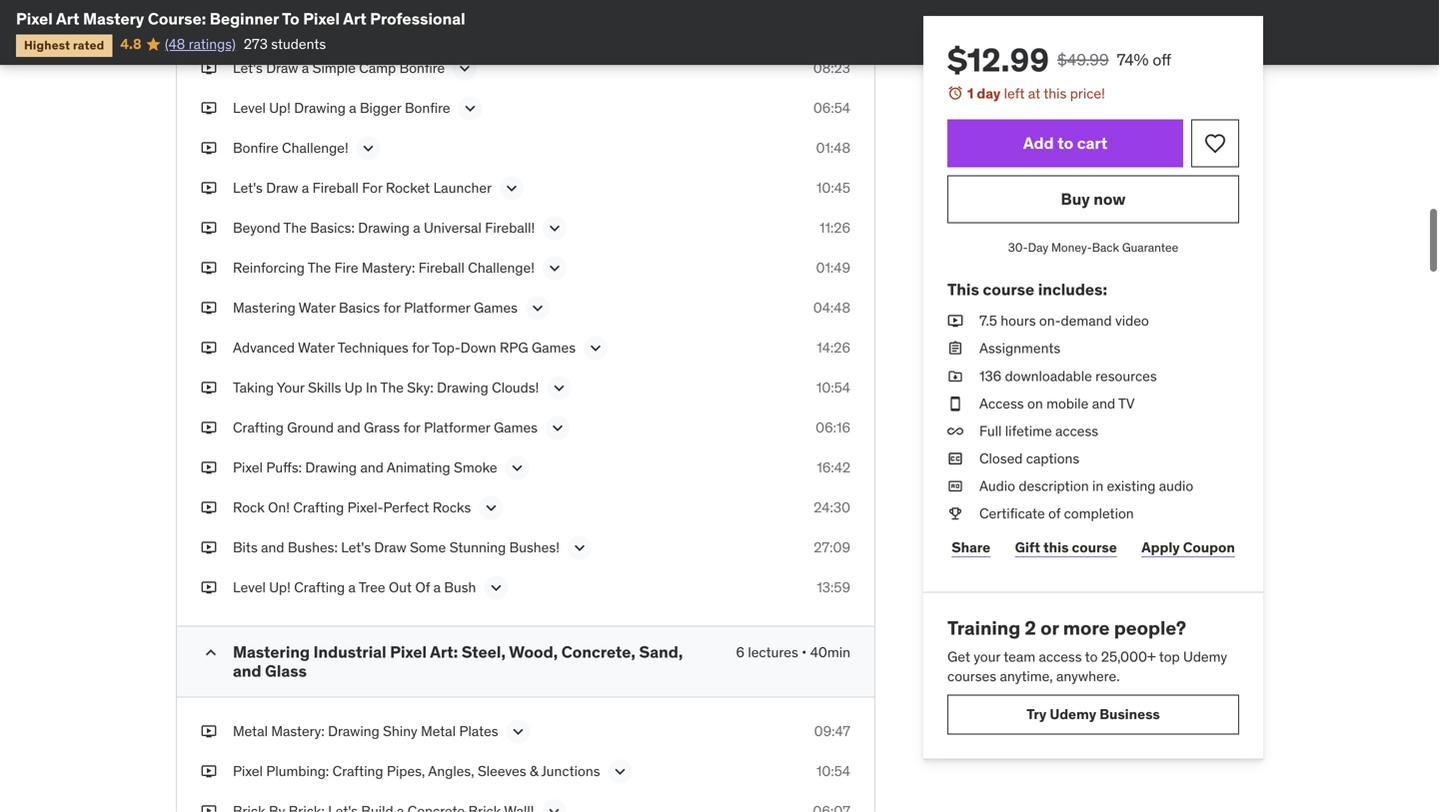 Task type: vqa. For each thing, say whether or not it's contained in the screenshot.
the topmost days
no



Task type: describe. For each thing, give the bounding box(es) containing it.
pixel inside mastering industrial pixel art: steel, wood, concrete, sand, and glass
[[390, 642, 427, 662]]

team
[[1004, 648, 1036, 666]]

273
[[244, 35, 268, 53]]

sand,
[[639, 642, 683, 662]]

1 horizontal spatial fire
[[415, 19, 439, 37]]

7.5
[[979, 312, 997, 330]]

try
[[1027, 706, 1047, 724]]

06:16
[[816, 419, 851, 437]]

anywhere.
[[1056, 668, 1120, 686]]

0 vertical spatial in
[[443, 19, 454, 37]]

27:09
[[814, 538, 851, 556]]

bushes!
[[509, 538, 560, 556]]

industrial
[[313, 642, 386, 662]]

apply coupon button
[[1137, 528, 1239, 568]]

anytime,
[[1000, 668, 1053, 686]]

crafting for plumbing:
[[332, 763, 383, 781]]

show lecture description image for metal mastery: drawing shiny metal plates
[[508, 722, 528, 742]]

136 downloadable resources
[[979, 367, 1157, 385]]

beginner
[[210, 8, 279, 29]]

udemy inside training 2 or more people? get your team access to 25,000+ top udemy courses anytime, anywhere.
[[1183, 648, 1227, 666]]

1 vertical spatial games
[[532, 339, 576, 357]]

animating
[[387, 459, 450, 477]]

2 vertical spatial let's
[[341, 538, 371, 556]]

13:59
[[817, 578, 851, 596]]

4.8
[[120, 35, 142, 53]]

74%
[[1117, 49, 1149, 70]]

flames:
[[297, 19, 346, 37]]

wood,
[[509, 642, 558, 662]]

glass
[[265, 661, 307, 682]]

level up! crafting a tree out of a bush
[[233, 578, 476, 596]]

for for platformer
[[383, 299, 401, 317]]

add
[[1023, 133, 1054, 153]]

alarm image
[[947, 85, 963, 101]]

tree
[[359, 578, 385, 596]]

pixel-
[[347, 499, 383, 517]]

show lecture description image for bits and bushes: let's draw some stunning bushes!
[[570, 538, 590, 558]]

art:
[[430, 642, 458, 662]]

bits
[[233, 538, 258, 556]]

on-
[[1039, 312, 1061, 330]]

stunning
[[449, 538, 506, 556]]

launcher
[[433, 179, 492, 197]]

art up let's draw a simple camp bonfire
[[343, 8, 367, 29]]

let's draw a fireball for rocket launcher
[[233, 179, 492, 197]]

1 vertical spatial fireball
[[418, 259, 465, 277]]

smoke
[[454, 459, 497, 477]]

reinforcing the fire mastery: fireball challenge!
[[233, 259, 535, 277]]

bigger
[[360, 99, 401, 117]]

full
[[979, 422, 1002, 440]]

gift
[[1015, 539, 1040, 557]]

show lecture description image for let's draw a fireball for rocket launcher
[[502, 178, 522, 198]]

01:48
[[816, 139, 851, 157]]

wishlist image
[[1203, 132, 1227, 156]]

show lecture description image for crafting ground and grass for platformer games
[[548, 418, 568, 438]]

6
[[736, 643, 745, 661]]

2 this from the top
[[1043, 539, 1069, 557]]

audio description in existing audio
[[979, 477, 1194, 495]]

pixel art mastery course: beginner to pixel art professional
[[16, 8, 465, 29]]

$12.99
[[947, 40, 1049, 80]]

up! for drawing
[[269, 99, 291, 117]]

down
[[461, 339, 496, 357]]

beyond the basics: drawing a universal fireball!
[[233, 219, 535, 237]]

concrete,
[[562, 642, 636, 662]]

sleeves
[[478, 763, 526, 781]]

udemy inside "try udemy business" link
[[1050, 706, 1096, 724]]

pixel plumbing: crafting pipes, angles, sleeves & junctions
[[233, 763, 600, 781]]

pipes,
[[387, 763, 425, 781]]

mastering for industrial
[[233, 642, 310, 662]]

drawing up the reinforcing the fire mastery: fireball challenge!
[[358, 219, 410, 237]]

art up highest rated
[[56, 8, 79, 29]]

to inside training 2 or more people? get your team access to 25,000+ top udemy courses anytime, anywhere.
[[1085, 648, 1098, 666]]

7.5 hours on-demand video
[[979, 312, 1149, 330]]

buy
[[1061, 189, 1090, 209]]

1 horizontal spatial mastery:
[[362, 259, 415, 277]]

junctions
[[541, 763, 600, 781]]

and inside mastering industrial pixel art: steel, wood, concrete, sand, and glass
[[233, 661, 261, 682]]

rock
[[233, 499, 265, 517]]

of
[[415, 578, 430, 596]]

certificate of completion
[[979, 505, 1134, 523]]

drawing for bigger
[[294, 99, 346, 117]]

show lecture description image for taking your skills up in the sky: drawing clouds!
[[549, 378, 569, 398]]

136
[[979, 367, 1002, 385]]

taking your skills up in the sky: drawing clouds!
[[233, 379, 539, 397]]

access
[[979, 395, 1024, 413]]

puffs:
[[266, 459, 302, 477]]

a left tree
[[348, 578, 356, 596]]

drawing right "sky:"
[[437, 379, 489, 397]]

up! for crafting
[[269, 578, 291, 596]]

captions
[[1026, 450, 1080, 468]]

0 vertical spatial access
[[1055, 422, 1099, 440]]

0 vertical spatial games
[[474, 299, 518, 317]]

10:54 for pixel plumbing: crafting pipes, angles, sleeves & junctions
[[816, 763, 851, 781]]

add to cart button
[[947, 120, 1183, 168]]

show lecture description image for reinforcing the fire mastery: fireball challenge!
[[545, 258, 565, 278]]

11:26
[[820, 219, 851, 237]]

24:30
[[814, 499, 851, 517]]

top-
[[432, 339, 461, 357]]

rocks
[[433, 499, 471, 517]]

1 vertical spatial challenge!
[[468, 259, 535, 277]]

25,000+
[[1101, 648, 1156, 666]]

highest
[[24, 37, 70, 53]]

sky:
[[407, 379, 434, 397]]

small image
[[201, 643, 221, 663]]

downloadable
[[1005, 367, 1092, 385]]

steel,
[[462, 642, 506, 662]]

a left universal in the left of the page
[[413, 219, 420, 237]]

closed captions
[[979, 450, 1080, 468]]

crafting for up!
[[294, 578, 345, 596]]

0 vertical spatial mastering
[[349, 19, 412, 37]]

apply coupon
[[1142, 539, 1235, 557]]

1 vertical spatial platformer
[[424, 419, 490, 437]]

bushes:
[[288, 538, 338, 556]]

bush
[[444, 578, 476, 596]]

draw for simple
[[266, 59, 298, 77]]

and up 'pixel-'
[[360, 459, 384, 477]]

0 horizontal spatial in
[[366, 379, 377, 397]]

a down students
[[302, 59, 309, 77]]

1
[[967, 84, 974, 102]]

lifetime
[[1005, 422, 1052, 440]]

level up! drawing a bigger bonfire
[[233, 99, 450, 117]]

this course includes:
[[947, 279, 1107, 300]]

ground
[[287, 419, 334, 437]]

show lecture description image for level up! drawing a bigger bonfire
[[460, 98, 480, 118]]

0 vertical spatial course
[[983, 279, 1035, 300]]

1 vertical spatial of
[[1048, 505, 1061, 523]]

drawing for animating
[[305, 459, 357, 477]]



Task type: locate. For each thing, give the bounding box(es) containing it.
1 vertical spatial fire
[[334, 259, 358, 277]]

0 vertical spatial bonfire
[[399, 59, 445, 77]]

of left flames:
[[282, 19, 294, 37]]

1 horizontal spatial fireball
[[418, 259, 465, 277]]

bonfire challenge!
[[233, 139, 348, 157]]

1 vertical spatial to
[[1085, 648, 1098, 666]]

2 level from the top
[[233, 578, 266, 596]]

crafting down metal mastery: drawing shiny metal plates
[[332, 763, 383, 781]]

assignments
[[979, 339, 1061, 357]]

30-
[[1008, 240, 1028, 255]]

1 vertical spatial this
[[1043, 539, 1069, 557]]

and right bits
[[261, 538, 284, 556]]

2 10:54 from the top
[[816, 763, 851, 781]]

access down or at bottom right
[[1039, 648, 1082, 666]]

0 vertical spatial level
[[233, 99, 266, 117]]

draw for fireball
[[266, 179, 298, 197]]

rock on! crafting pixel-perfect rocks
[[233, 499, 471, 517]]

10:54 down "14:26"
[[816, 379, 851, 397]]

show lecture description image for bonfire challenge!
[[358, 138, 378, 158]]

bonfire right 'bigger'
[[405, 99, 450, 117]]

get
[[947, 648, 970, 666]]

price!
[[1070, 84, 1105, 102]]

to inside button
[[1058, 133, 1074, 153]]

0 vertical spatial fire
[[415, 19, 439, 37]]

platformer up top-
[[404, 299, 470, 317]]

09:47
[[814, 723, 851, 741]]

share button
[[947, 528, 995, 568]]

drawing left shiny
[[328, 723, 380, 741]]

let's up level up! crafting a tree out of a bush
[[341, 538, 371, 556]]

up! up the bonfire challenge!
[[269, 99, 291, 117]]

gift this course link
[[1011, 528, 1121, 568]]

highest rated
[[24, 37, 104, 53]]

1 vertical spatial in
[[366, 379, 377, 397]]

a left 'bigger'
[[349, 99, 356, 117]]

this
[[947, 279, 979, 300]]

1 horizontal spatial in
[[443, 19, 454, 37]]

water for mastering
[[299, 299, 335, 317]]

1 vertical spatial access
[[1039, 648, 1082, 666]]

art left to
[[259, 19, 278, 37]]

drawing down simple
[[294, 99, 346, 117]]

basics
[[339, 299, 380, 317]]

the art of flames: mastering fire in pixel art
[[233, 19, 510, 37]]

draw down 273 students at the left top of page
[[266, 59, 298, 77]]

description
[[1019, 477, 1089, 495]]

2 vertical spatial draw
[[374, 538, 406, 556]]

access down mobile
[[1055, 422, 1099, 440]]

games down the clouds!
[[494, 419, 538, 437]]

taking
[[233, 379, 274, 397]]

level for level up! crafting a tree out of a bush
[[233, 578, 266, 596]]

crafting down taking
[[233, 419, 284, 437]]

left
[[1004, 84, 1025, 102]]

and left glass
[[233, 661, 261, 682]]

fireball!
[[485, 219, 535, 237]]

0 vertical spatial let's
[[233, 59, 263, 77]]

metal right shiny
[[421, 723, 456, 741]]

completion
[[1064, 505, 1134, 523]]

angles,
[[428, 763, 474, 781]]

10:54 down "09:47" at right
[[816, 763, 851, 781]]

buy now
[[1061, 189, 1126, 209]]

crafting ground and grass for platformer games
[[233, 419, 538, 437]]

for for top-
[[412, 339, 429, 357]]

on
[[1027, 395, 1043, 413]]

demand
[[1061, 312, 1112, 330]]

bonfire right the camp
[[399, 59, 445, 77]]

1 vertical spatial 10:54
[[816, 763, 851, 781]]

this right 'at'
[[1044, 84, 1067, 102]]

mastering right the small image
[[233, 642, 310, 662]]

for
[[362, 179, 382, 197]]

courses
[[947, 668, 997, 686]]

beyond
[[233, 219, 280, 237]]

this right "gift"
[[1043, 539, 1069, 557]]

course up hours
[[983, 279, 1035, 300]]

0 vertical spatial udemy
[[1183, 648, 1227, 666]]

1 up! from the top
[[269, 99, 291, 117]]

guarantee
[[1122, 240, 1179, 255]]

2 vertical spatial mastering
[[233, 642, 310, 662]]

crafting for on!
[[293, 499, 344, 517]]

0 horizontal spatial fireball
[[312, 179, 359, 197]]

2 metal from the left
[[421, 723, 456, 741]]

advanced
[[233, 339, 295, 357]]

2 vertical spatial for
[[403, 419, 421, 437]]

0 horizontal spatial to
[[1058, 133, 1074, 153]]

1 water from the top
[[299, 299, 335, 317]]

1 horizontal spatial metal
[[421, 723, 456, 741]]

some
[[410, 538, 446, 556]]

$49.99
[[1057, 49, 1109, 70]]

mastering up the advanced
[[233, 299, 296, 317]]

out
[[389, 578, 412, 596]]

40min
[[810, 643, 851, 661]]

10:54 for taking your skills up in the sky: drawing clouds!
[[816, 379, 851, 397]]

rocket
[[386, 179, 430, 197]]

video
[[1115, 312, 1149, 330]]

10:45
[[816, 179, 851, 197]]

to left cart
[[1058, 133, 1074, 153]]

273 students
[[244, 35, 326, 53]]

0 vertical spatial mastery:
[[362, 259, 415, 277]]

closed
[[979, 450, 1023, 468]]

of
[[282, 19, 294, 37], [1048, 505, 1061, 523]]

challenge! down fireball!
[[468, 259, 535, 277]]

0 vertical spatial of
[[282, 19, 294, 37]]

challenge! down the level up! drawing a bigger bonfire
[[282, 139, 348, 157]]

1 vertical spatial udemy
[[1050, 706, 1096, 724]]

0 horizontal spatial of
[[282, 19, 294, 37]]

money-
[[1051, 240, 1092, 255]]

art right professional
[[490, 19, 510, 37]]

the
[[233, 19, 256, 37], [283, 219, 307, 237], [308, 259, 331, 277], [380, 379, 404, 397]]

16:42
[[817, 459, 851, 477]]

0 vertical spatial water
[[299, 299, 335, 317]]

platformer up smoke at the left bottom of page
[[424, 419, 490, 437]]

0 vertical spatial this
[[1044, 84, 1067, 102]]

lectures
[[748, 643, 798, 661]]

show lecture description image
[[455, 58, 475, 78], [460, 98, 480, 118], [502, 178, 522, 198], [545, 258, 565, 278], [481, 498, 501, 518], [570, 538, 590, 558], [544, 802, 564, 813]]

for right grass
[[403, 419, 421, 437]]

games right rpg
[[532, 339, 576, 357]]

existing
[[1107, 477, 1156, 495]]

games up down
[[474, 299, 518, 317]]

(48
[[165, 35, 185, 53]]

0 vertical spatial fireball
[[312, 179, 359, 197]]

0 vertical spatial draw
[[266, 59, 298, 77]]

show lecture description image for pixel plumbing: crafting pipes, angles, sleeves & junctions
[[610, 762, 630, 782]]

2 vertical spatial games
[[494, 419, 538, 437]]

access on mobile and tv
[[979, 395, 1135, 413]]

show lecture description image for advanced water techniques for top-down rpg games
[[586, 338, 606, 358]]

access inside training 2 or more people? get your team access to 25,000+ top udemy courses anytime, anywhere.
[[1039, 648, 1082, 666]]

for
[[383, 299, 401, 317], [412, 339, 429, 357], [403, 419, 421, 437]]

mastering inside mastering industrial pixel art: steel, wood, concrete, sand, and glass
[[233, 642, 310, 662]]

let's for let's draw a fireball for rocket launcher
[[233, 179, 263, 197]]

off
[[1153, 49, 1172, 70]]

crafting down bushes:
[[294, 578, 345, 596]]

art
[[56, 8, 79, 29], [343, 8, 367, 29], [259, 19, 278, 37], [490, 19, 510, 37]]

challenge!
[[282, 139, 348, 157], [468, 259, 535, 277]]

0 vertical spatial challenge!
[[282, 139, 348, 157]]

bonfire
[[399, 59, 445, 77], [405, 99, 450, 117], [233, 139, 279, 157]]

01:49
[[816, 259, 851, 277]]

grass
[[364, 419, 400, 437]]

1 horizontal spatial udemy
[[1183, 648, 1227, 666]]

0 horizontal spatial fire
[[334, 259, 358, 277]]

xsmall image
[[201, 58, 217, 78], [201, 138, 217, 158], [201, 258, 217, 278], [947, 311, 963, 331], [201, 338, 217, 358], [201, 378, 217, 398], [201, 418, 217, 438], [947, 422, 963, 441], [947, 449, 963, 469], [201, 458, 217, 478], [947, 477, 963, 496], [947, 504, 963, 524], [201, 538, 217, 558], [201, 722, 217, 742], [201, 762, 217, 782]]

1 10:54 from the top
[[816, 379, 851, 397]]

clouds!
[[492, 379, 539, 397]]

udemy right try
[[1050, 706, 1096, 724]]

0 vertical spatial to
[[1058, 133, 1074, 153]]

level down bits
[[233, 578, 266, 596]]

includes:
[[1038, 279, 1107, 300]]

crafting
[[233, 419, 284, 437], [293, 499, 344, 517], [294, 578, 345, 596], [332, 763, 383, 781]]

0 vertical spatial 10:54
[[816, 379, 851, 397]]

water for advanced
[[298, 339, 335, 357]]

show lecture description image for let's draw a simple camp bonfire
[[455, 58, 475, 78]]

1 horizontal spatial to
[[1085, 648, 1098, 666]]

for left top-
[[412, 339, 429, 357]]

1 vertical spatial mastering
[[233, 299, 296, 317]]

•
[[802, 643, 807, 661]]

0 horizontal spatial metal
[[233, 723, 268, 741]]

water left basics
[[299, 299, 335, 317]]

0 horizontal spatial challenge!
[[282, 139, 348, 157]]

for right basics
[[383, 299, 401, 317]]

level up the bonfire challenge!
[[233, 99, 266, 117]]

and left tv
[[1092, 395, 1116, 413]]

crafting right on!
[[293, 499, 344, 517]]

level for level up! drawing a bigger bonfire
[[233, 99, 266, 117]]

bonfire for let's draw a simple camp bonfire
[[399, 59, 445, 77]]

camp
[[359, 59, 396, 77]]

udemy right top
[[1183, 648, 1227, 666]]

water up skills
[[298, 339, 335, 357]]

try udemy business
[[1027, 706, 1160, 724]]

mastering up the camp
[[349, 19, 412, 37]]

fire up basics
[[334, 259, 358, 277]]

show lecture description image for beyond the basics: drawing a universal fireball!
[[545, 218, 565, 238]]

0 horizontal spatial udemy
[[1050, 706, 1096, 724]]

08:23
[[813, 59, 851, 77]]

bonfire up the beyond
[[233, 139, 279, 157]]

1 vertical spatial let's
[[233, 179, 263, 197]]

mastery: up plumbing:
[[271, 723, 325, 741]]

fireball down universal in the left of the page
[[418, 259, 465, 277]]

of down description
[[1048, 505, 1061, 523]]

buy now button
[[947, 176, 1239, 223]]

mastering water basics for platformer games
[[233, 299, 518, 317]]

1 vertical spatial for
[[412, 339, 429, 357]]

1 vertical spatial mastery:
[[271, 723, 325, 741]]

1 horizontal spatial course
[[1072, 539, 1117, 557]]

fireball left for
[[312, 179, 359, 197]]

let's up the beyond
[[233, 179, 263, 197]]

2 vertical spatial bonfire
[[233, 139, 279, 157]]

gift this course
[[1015, 539, 1117, 557]]

2 water from the top
[[298, 339, 335, 357]]

1 level from the top
[[233, 99, 266, 117]]

and left grass
[[337, 419, 360, 437]]

1 vertical spatial level
[[233, 578, 266, 596]]

0 horizontal spatial course
[[983, 279, 1035, 300]]

your
[[277, 379, 305, 397]]

drawing down ground
[[305, 459, 357, 477]]

perfect
[[383, 499, 429, 517]]

add to cart
[[1023, 133, 1108, 153]]

0 vertical spatial platformer
[[404, 299, 470, 317]]

games
[[474, 299, 518, 317], [532, 339, 576, 357], [494, 419, 538, 437]]

metal up plumbing:
[[233, 723, 268, 741]]

let's down 273
[[233, 59, 263, 77]]

draw down the bonfire challenge!
[[266, 179, 298, 197]]

share
[[952, 539, 991, 557]]

1 metal from the left
[[233, 723, 268, 741]]

2 up! from the top
[[269, 578, 291, 596]]

show lecture description image for level up! crafting a tree out of a bush
[[486, 578, 506, 598]]

1 horizontal spatial of
[[1048, 505, 1061, 523]]

draw left some at the left bottom
[[374, 538, 406, 556]]

show lecture description image for rock on! crafting pixel-perfect rocks
[[481, 498, 501, 518]]

pixel puffs: drawing and animating smoke
[[233, 459, 497, 477]]

bonfire for level up! drawing a bigger bonfire
[[405, 99, 450, 117]]

show lecture description image
[[358, 138, 378, 158], [545, 218, 565, 238], [528, 298, 548, 318], [586, 338, 606, 358], [549, 378, 569, 398], [548, 418, 568, 438], [507, 458, 527, 478], [486, 578, 506, 598], [508, 722, 528, 742], [610, 762, 630, 782]]

rated
[[73, 37, 104, 53]]

professional
[[370, 8, 465, 29]]

1 vertical spatial course
[[1072, 539, 1117, 557]]

show lecture description image for mastering water basics for platformer games
[[528, 298, 548, 318]]

drawing for metal
[[328, 723, 380, 741]]

let's for let's draw a simple camp bonfire
[[233, 59, 263, 77]]

0 vertical spatial up!
[[269, 99, 291, 117]]

0 vertical spatial for
[[383, 299, 401, 317]]

10:54
[[816, 379, 851, 397], [816, 763, 851, 781]]

up! down bushes:
[[269, 578, 291, 596]]

1 horizontal spatial challenge!
[[468, 259, 535, 277]]

1 vertical spatial bonfire
[[405, 99, 450, 117]]

course down completion
[[1072, 539, 1117, 557]]

mastery
[[83, 8, 144, 29]]

0 horizontal spatial mastery:
[[271, 723, 325, 741]]

advanced water techniques for top-down rpg games
[[233, 339, 576, 357]]

xsmall image
[[201, 18, 217, 38], [201, 98, 217, 118], [201, 178, 217, 198], [201, 218, 217, 238], [201, 298, 217, 318], [947, 339, 963, 359], [947, 367, 963, 386], [947, 394, 963, 414], [201, 498, 217, 518], [201, 578, 217, 598], [201, 802, 217, 813]]

fire up let's draw a simple camp bonfire
[[415, 19, 439, 37]]

1 this from the top
[[1044, 84, 1067, 102]]

1 vertical spatial up!
[[269, 578, 291, 596]]

full lifetime access
[[979, 422, 1099, 440]]

1 vertical spatial draw
[[266, 179, 298, 197]]

mastery: down beyond the basics: drawing a universal fireball!
[[362, 259, 415, 277]]

a down the bonfire challenge!
[[302, 179, 309, 197]]

1 vertical spatial water
[[298, 339, 335, 357]]

show lecture description image for pixel puffs: drawing and animating smoke
[[507, 458, 527, 478]]

mastering for water
[[233, 299, 296, 317]]

to up the anywhere.
[[1085, 648, 1098, 666]]

certificate
[[979, 505, 1045, 523]]

06:54
[[813, 99, 851, 117]]

course:
[[148, 8, 206, 29]]

a right 'of'
[[433, 578, 441, 596]]



